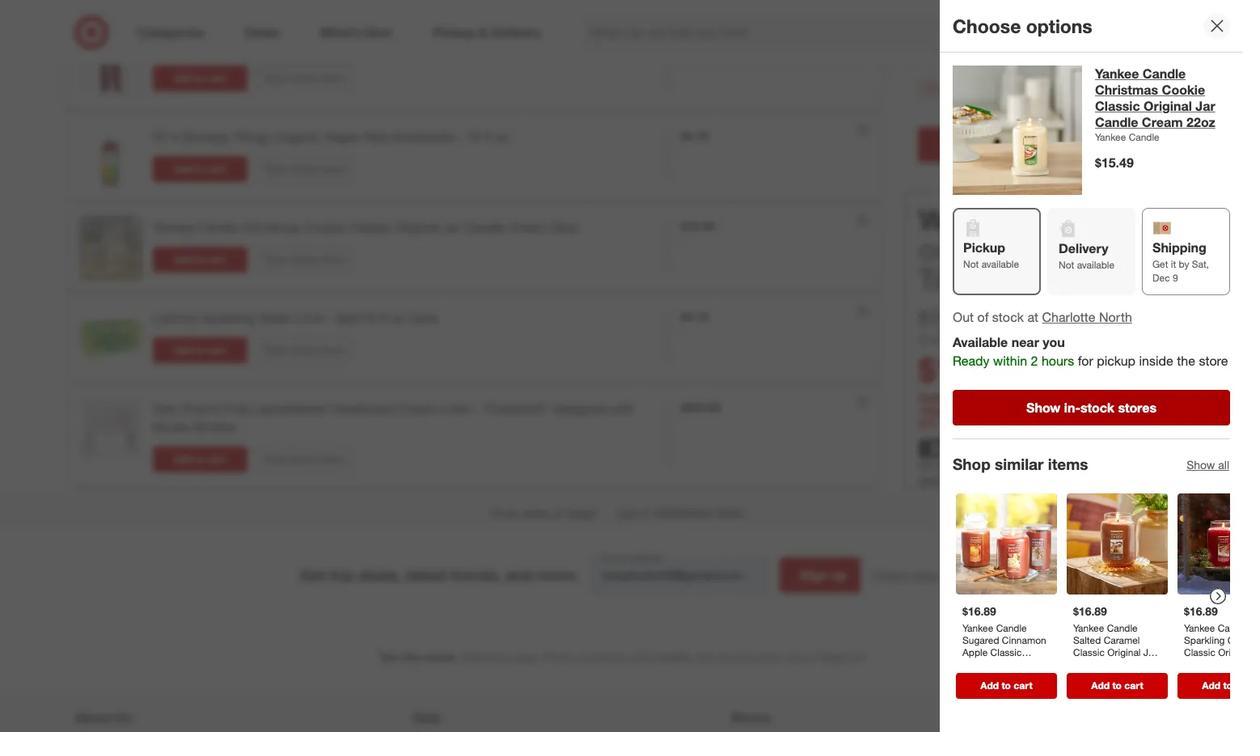 Task type: vqa. For each thing, say whether or not it's contained in the screenshot.


Task type: locate. For each thing, give the bounding box(es) containing it.
2 $4.19 from the top
[[681, 310, 708, 323]]

sign
[[800, 567, 828, 583]]

shop similar items button for fleece
[[257, 65, 352, 91]]

2 vertical spatial cream
[[399, 400, 437, 417]]

shop for trilogy
[[264, 162, 287, 174]]

at up near
[[1028, 309, 1039, 325]]

lacroix sparkling water lime - 8pk/12 fl oz cans
[[153, 310, 438, 326]]

items down lime
[[321, 344, 344, 356]]

0 horizontal spatial cookie
[[305, 219, 346, 235]]

email a gift message
[[957, 28, 1077, 44]]

1 horizontal spatial for
[[1078, 353, 1094, 369]]

similar for upholstered
[[290, 453, 318, 465]]

to down synergy
[[195, 162, 204, 175]]

$16.89 for $16.89 yankee candl
[[1185, 604, 1218, 618]]

2 horizontal spatial $16.89
[[1185, 604, 1218, 618]]

add to cart button inside men's buffalo check fleece matching family pajama pants - wondershop™ red l list item
[[153, 65, 247, 91]]

0 vertical spatial yankee candle christmas cookie classic original jar candle cream 22oz image
[[953, 66, 1083, 195]]

subtotal with
[[919, 390, 1001, 405]]

$4.19 inside gt's synergy trilogy organic vegan raw kombucha - 16 fl oz list item
[[681, 129, 708, 142]]

stock for in-
[[1081, 400, 1115, 416]]

fl right 16
[[485, 129, 491, 145]]

candl
[[1218, 622, 1244, 634]]

twin encino fully upholstered headboard cream linen - threshold™ designed with studio mcgee list item
[[68, 387, 879, 485]]

out of stock at charlotte north
[[953, 309, 1133, 325]]

a down apply
[[937, 458, 944, 473]]

1 vertical spatial a
[[937, 458, 944, 473]]

similar inside gt's synergy trilogy organic vegan raw kombucha - 16 fl oz list item
[[290, 162, 318, 174]]

add to cart button inside twin encino fully upholstered headboard cream linen - threshold™ designed with studio mcgee list item
[[153, 446, 247, 472]]

shop similar items button inside gt's synergy trilogy organic vegan raw kombucha - 16 fl oz list item
[[257, 156, 352, 182]]

now
[[974, 439, 1004, 457]]

items inside men's buffalo check fleece matching family pajama pants - wondershop™ red l list item
[[321, 72, 344, 84]]

1 vertical spatial 5%
[[919, 416, 938, 431]]

available down delivery on the right top
[[1077, 259, 1115, 271]]

yankee candle sugared cinnamon apple classic original jar candle orange 22oz image
[[956, 493, 1057, 595]]

available
[[982, 258, 1020, 270], [1077, 259, 1115, 271]]

to left ca
[[1224, 679, 1233, 692]]

men's buffalo check fleece matching family pajama pants - wondershop™ red l
[[153, 38, 627, 54]]

jar down gt's synergy trilogy organic vegan raw kombucha - 16 fl oz list item
[[443, 219, 460, 235]]

2 $16.89 from the left
[[1074, 604, 1108, 618]]

0 vertical spatial for
[[1078, 353, 1094, 369]]

1 horizontal spatial cookie
[[1162, 82, 1206, 98]]

shop similar items for organic
[[264, 162, 344, 174]]

2 shop similar items button from the top
[[257, 156, 352, 182]]

not inside delivery not available
[[1059, 259, 1075, 271]]

target left cart
[[566, 506, 597, 520]]

* up "shipping"
[[1157, 204, 1161, 217]]

cart down sparkling
[[207, 344, 226, 356]]

1 horizontal spatial apply.
[[1118, 474, 1143, 486]]

available for delivery
[[1077, 259, 1115, 271]]

studio
[[153, 419, 190, 435]]

0 horizontal spatial 5%
[[919, 416, 938, 431]]

stores
[[1118, 400, 1157, 416]]

cart
[[617, 506, 639, 520]]

cookie for yankee candle christmas cookie classic original jar candle cream 22oz yankee candle
[[1162, 82, 1206, 98]]

more.
[[538, 565, 579, 584]]

cart up sparkling
[[207, 253, 226, 265]]

shop for check
[[264, 72, 287, 84]]

twin encino fully upholstered headboard cream linen - threshold™ designed with studio mcgee link
[[153, 400, 661, 437]]

target
[[919, 261, 1007, 297], [566, 506, 597, 520]]

to inside men's buffalo check fleece matching family pajama pants - wondershop™ red l list item
[[195, 72, 204, 84]]

organic
[[275, 129, 320, 145]]

items inside choose options dialog
[[1048, 455, 1089, 474]]

add to cart down lacroix
[[174, 344, 226, 356]]

$4.19 inside lacroix sparkling water lime - 8pk/12 fl oz cans list item
[[681, 310, 708, 323]]

items inside twin encino fully upholstered headboard cream linen - threshold™ designed with studio mcgee list item
[[321, 453, 344, 465]]

similar for fleece
[[290, 72, 318, 84]]

add to cart down buffalo
[[174, 72, 226, 84]]

apply now for a credit or debit redcard
[[919, 439, 1004, 488]]

0 horizontal spatial apply.
[[516, 651, 541, 663]]

0 vertical spatial by
[[1179, 258, 1190, 270]]

shop similar items button down fleece
[[257, 65, 352, 91]]

add to cart for buffalo
[[174, 72, 226, 84]]

cart down brown at the right
[[1125, 679, 1144, 692]]

0 horizontal spatial fl
[[381, 310, 387, 326]]

1 horizontal spatial 5%
[[1112, 201, 1157, 238]]

* inside want to save 5% *
[[1157, 204, 1161, 217]]

- right pants
[[500, 38, 505, 54]]

classic inside the $16.89 yankee candle sugared cinnamon apple classic original jar candle orange 22oz
[[991, 646, 1022, 658]]

target.com
[[819, 651, 866, 663]]

add to cart button inside yankee candle christmas cookie classic original jar candle cream 22oz "list item"
[[153, 247, 247, 273]]

show inside button
[[1187, 458, 1216, 472]]

fl right 8pk/12
[[381, 310, 387, 326]]

to inside lacroix sparkling water lime - 8pk/12 fl oz cans list item
[[195, 344, 204, 356]]

similar inside yankee candle christmas cookie classic original jar candle cream 22oz "list item"
[[290, 253, 318, 265]]

add to cart up lacroix
[[174, 253, 226, 265]]

0 vertical spatial show
[[1027, 400, 1061, 416]]

5% savings
[[919, 416, 986, 431]]

1 shop similar items button from the top
[[257, 65, 352, 91]]

fleece
[[277, 38, 315, 54]]

0 horizontal spatial at
[[553, 506, 563, 520]]

1 horizontal spatial show
[[1187, 458, 1216, 472]]

gt's synergy trilogy organic vegan raw kombucha - 16 fl oz list item
[[68, 115, 879, 199]]

cream inside "list item"
[[509, 219, 547, 235]]

yankee candle christmas cookie classic original jar candle cream 22oz image inside choose options dialog
[[953, 66, 1083, 195]]

1 horizontal spatial christmas
[[1096, 82, 1159, 98]]

family
[[376, 38, 414, 54]]

shop inside yankee candle christmas cookie classic original jar candle cream 22oz "list item"
[[264, 253, 287, 265]]

items down the headboard
[[321, 453, 344, 465]]

5% down "subtotal"
[[919, 416, 938, 431]]

shop similar items inside gt's synergy trilogy organic vegan raw kombucha - 16 fl oz list item
[[264, 162, 344, 174]]

save
[[1035, 201, 1104, 238]]

pickup not available
[[964, 239, 1020, 270]]

$16.89 for $16.89 yankee candle salted caramel classic original jar candle brown 22oz
[[1074, 604, 1108, 618]]

add
[[174, 72, 192, 84], [1151, 80, 1174, 96], [174, 162, 192, 175], [174, 253, 192, 265], [174, 344, 192, 356], [174, 453, 192, 465], [981, 679, 999, 692], [1092, 679, 1110, 692], [1203, 679, 1221, 692]]

cart inside yankee candle christmas cookie classic original jar candle cream 22oz "list item"
[[207, 253, 226, 265]]

0 horizontal spatial *
[[378, 649, 381, 658]]

by right it
[[1179, 258, 1190, 270]]

add to cart button up lacroix
[[153, 247, 247, 273]]

$16.89 up sugared
[[963, 604, 997, 618]]

shop for water
[[264, 344, 287, 356]]

1 horizontal spatial at
[[808, 651, 816, 663]]

$4.19 for lacroix sparkling water lime - 8pk/12 fl oz cans
[[681, 310, 708, 323]]

to down mcgee
[[195, 453, 204, 465]]

cream inside yankee candle christmas cookie classic original jar candle cream 22oz yankee candle
[[1142, 114, 1183, 130]]

items inside lacroix sparkling water lime - 8pk/12 fl oz cans list item
[[321, 344, 344, 356]]

1 vertical spatial redcard
[[950, 473, 1000, 488]]

redcard up apply
[[927, 404, 979, 419]]

shop similar items button down the upholstered
[[257, 446, 352, 472]]

items down the matching
[[321, 72, 344, 84]]

1 horizontal spatial cream
[[509, 219, 547, 235]]

$16.89 up candl
[[1185, 604, 1218, 618]]

check
[[236, 38, 273, 54]]

add to cart down apple
[[981, 679, 1033, 692]]

add to cart down mcgee
[[174, 453, 226, 465]]

similar down the upholstered
[[290, 453, 318, 465]]

shop similar items button inside lacroix sparkling water lime - 8pk/12 fl oz cans list item
[[257, 337, 352, 363]]

cart inside lacroix sparkling water lime - 8pk/12 fl oz cans list item
[[207, 344, 226, 356]]

shop inside gt's synergy trilogy organic vegan raw kombucha - 16 fl oz list item
[[264, 162, 287, 174]]

to right continue at the right
[[1040, 136, 1052, 153]]

restrictions
[[461, 651, 513, 663]]

add to cart button down apple
[[956, 673, 1057, 699]]

shop similar items button down lime
[[257, 337, 352, 363]]

show in-stock stores button
[[953, 390, 1231, 425]]

to for add to ca button
[[1224, 679, 1233, 692]]

add to cart button down mcgee
[[153, 446, 247, 472]]

for down apply
[[919, 458, 934, 473]]

0 horizontal spatial cream
[[399, 400, 437, 417]]

1 horizontal spatial yankee candle christmas cookie classic original jar candle cream 22oz link
[[1096, 66, 1231, 130]]

shop similar items down the upholstered
[[264, 453, 344, 465]]

with right the designed
[[610, 400, 634, 417]]

1 vertical spatial *
[[378, 649, 381, 658]]

shop inside lacroix sparkling water lime - 8pk/12 fl oz cans list item
[[264, 344, 287, 356]]

continue
[[980, 136, 1036, 153]]

1 vertical spatial cream
[[509, 219, 547, 235]]

0 horizontal spatial available
[[982, 258, 1020, 270]]

0 horizontal spatial for
[[919, 458, 934, 473]]

add to cart button inside lacroix sparkling water lime - 8pk/12 fl oz cans list item
[[153, 337, 247, 363]]

0 vertical spatial apply.
[[1118, 474, 1143, 486]]

similar down organic
[[290, 162, 318, 174]]

similar inside twin encino fully upholstered headboard cream linen - threshold™ designed with studio mcgee list item
[[290, 453, 318, 465]]

0 horizontal spatial and
[[506, 565, 533, 584]]

shop similar items button inside men's buffalo check fleece matching family pajama pants - wondershop™ red l list item
[[257, 65, 352, 91]]

fl
[[485, 129, 491, 145], [381, 310, 387, 326]]

2 vertical spatial at
[[808, 651, 816, 663]]

1 vertical spatial target
[[566, 506, 597, 520]]

shop similar items button for upholstered
[[257, 446, 352, 472]]

gt's synergy trilogy organic vegan raw kombucha - 16 fl oz link
[[153, 128, 509, 146]]

to down lacroix
[[195, 344, 204, 356]]

raw
[[363, 129, 389, 145]]

shop similar items up lime
[[264, 253, 344, 265]]

0 horizontal spatial by
[[738, 651, 749, 663]]

shop safely at target
[[491, 506, 597, 520]]

add to cart inside gt's synergy trilogy organic vegan raw kombucha - 16 fl oz list item
[[174, 162, 226, 175]]

1 horizontal spatial *
[[1157, 204, 1161, 217]]

and left availability
[[630, 651, 646, 663]]

oz left cans
[[391, 310, 404, 326]]

4 shop similar items button from the top
[[257, 337, 352, 363]]

available inside delivery not available
[[1077, 259, 1115, 271]]

encino
[[182, 400, 222, 417]]

1 horizontal spatial get
[[1153, 258, 1169, 270]]

shop similar items for upholstered
[[264, 453, 344, 465]]

None text field
[[592, 557, 767, 593]]

shop similar items inside lacroix sparkling water lime - 8pk/12 fl oz cans list item
[[264, 344, 344, 356]]

shop inside list item
[[264, 72, 287, 84]]

jar right orange
[[999, 658, 1012, 670]]

buffalo
[[191, 38, 232, 54]]

yankee inside "list item"
[[153, 219, 194, 235]]

shop similar items button down organic
[[257, 156, 352, 182]]

$16.89 for $16.89 yankee candle sugared cinnamon apple classic original jar candle orange 22oz
[[963, 604, 997, 618]]

cart inside gt's synergy trilogy organic vegan raw kombucha - 16 fl oz list item
[[207, 162, 226, 175]]

stock left stores
[[1081, 400, 1115, 416]]

at inside the * see offer details. restrictions apply. pricing, promotions and availability may vary by location and at target.com
[[808, 651, 816, 663]]

add to cart inside yankee candle christmas cookie classic original jar candle cream 22oz "list item"
[[174, 253, 226, 265]]

similar down fleece
[[290, 72, 318, 84]]

to for the add to cart button in the lacroix sparkling water lime - 8pk/12 fl oz cans list item
[[195, 344, 204, 356]]

to for the add to cart button below apple
[[1002, 679, 1011, 692]]

similar right or
[[995, 455, 1044, 474]]

to down brown at the right
[[1113, 679, 1122, 692]]

0 horizontal spatial stock
[[993, 309, 1024, 325]]

0 vertical spatial christmas
[[1096, 82, 1159, 98]]

- right linen
[[476, 400, 481, 417]]

1 vertical spatial christmas
[[242, 219, 301, 235]]

available near you ready within 2 hours for pickup inside the store
[[953, 334, 1229, 369]]

1 vertical spatial by
[[738, 651, 749, 663]]

for
[[1078, 353, 1094, 369], [919, 458, 934, 473]]

not inside pickup not available
[[964, 258, 979, 270]]

1 horizontal spatial yankee candle christmas cookie classic original jar candle cream 22oz image
[[953, 66, 1083, 195]]

to up lacroix
[[195, 253, 204, 265]]

see
[[381, 651, 398, 663]]

1 horizontal spatial $16.89
[[1074, 604, 1108, 618]]

cart for buffalo
[[207, 72, 226, 84]]

items down yankee candle christmas cookie classic original jar candle cream 22oz
[[321, 253, 344, 265]]

to right orange
[[1002, 679, 1011, 692]]

christmas for yankee candle christmas cookie classic original jar candle cream 22oz yankee candle
[[1096, 82, 1159, 98]]

by inside the * see offer details. restrictions apply. pricing, promotions and availability may vary by location and at target.com
[[738, 651, 749, 663]]

add to cart button down lacroix
[[153, 337, 247, 363]]

shop similar items down organic
[[264, 162, 344, 174]]

cart inside twin encino fully upholstered headboard cream linen - threshold™ designed with studio mcgee list item
[[207, 453, 226, 465]]

men's buffalo check fleece matching family pajama pants - wondershop™ red l list item
[[68, 24, 879, 108]]

similar for cookie
[[290, 253, 318, 265]]

available inside pickup not available
[[982, 258, 1020, 270]]

cart for synergy
[[207, 162, 226, 175]]

yankee candle christmas cookie classic original jar candle cream 22oz image
[[953, 66, 1083, 195], [78, 215, 143, 280]]

1 horizontal spatial stock
[[1081, 400, 1115, 416]]

apply. left pricing, on the bottom left of the page
[[516, 651, 541, 663]]

0 horizontal spatial $15.49
[[681, 219, 715, 233]]

* left offer
[[378, 649, 381, 658]]

charlotte north button
[[1043, 308, 1133, 327]]

jar right add button
[[1196, 98, 1216, 114]]

#
[[642, 506, 649, 520]]

5% up "shipping"
[[1112, 201, 1157, 238]]

items inside gt's synergy trilogy organic vegan raw kombucha - 16 fl oz list item
[[321, 162, 344, 174]]

to inside twin encino fully upholstered headboard cream linen - threshold™ designed with studio mcgee list item
[[195, 453, 204, 465]]

1 horizontal spatial by
[[1179, 258, 1190, 270]]

within
[[994, 353, 1028, 369]]

not for pickup
[[964, 258, 979, 270]]

1 vertical spatial $15.49
[[681, 219, 715, 233]]

yankee inside the $16.89 yankee candle sugared cinnamon apple classic original jar candle orange 22oz
[[963, 622, 994, 634]]

0 horizontal spatial $16.89
[[963, 604, 997, 618]]

to inside yankee candle christmas cookie classic original jar candle cream 22oz "list item"
[[195, 253, 204, 265]]

yankee
[[1096, 66, 1139, 82], [1096, 131, 1127, 143], [153, 219, 194, 235], [963, 622, 994, 634], [1074, 622, 1105, 634], [1185, 622, 1216, 634]]

$16.89
[[963, 604, 997, 618], [1074, 604, 1108, 618], [1185, 604, 1218, 618]]

add to cart button for buffalo
[[153, 65, 247, 91]]

1 horizontal spatial oz
[[495, 129, 509, 145]]

show left in-
[[1027, 400, 1061, 416]]

christmas
[[1096, 82, 1159, 98], [242, 219, 301, 235]]

lacroix sparkling water lime - 8pk/12 fl oz cans list item
[[68, 296, 879, 380]]

gt&#39;s synergy trilogy organic vegan raw kombucha - 16 fl oz image
[[78, 124, 143, 189]]

shop similar items button for organic
[[257, 156, 352, 182]]

not down delivery on the right top
[[1059, 259, 1075, 271]]

similar
[[290, 72, 318, 84], [290, 162, 318, 174], [290, 253, 318, 265], [290, 344, 318, 356], [290, 453, 318, 465], [995, 455, 1044, 474]]

shop similar items inside men's buffalo check fleece matching family pajama pants - wondershop™ red l list item
[[264, 72, 344, 84]]

0 horizontal spatial with
[[610, 400, 634, 417]]

add to cart button down buffalo
[[153, 65, 247, 91]]

0 horizontal spatial target
[[566, 506, 597, 520]]

and left more. at bottom left
[[506, 565, 533, 584]]

cookie inside yankee candle christmas cookie classic original jar candle cream 22oz yankee candle
[[1162, 82, 1206, 98]]

you
[[1043, 334, 1065, 350]]

stock right of
[[993, 309, 1024, 325]]

for inside apply now for a credit or debit redcard
[[919, 458, 934, 473]]

0 vertical spatial $15.49
[[1096, 155, 1134, 171]]

shop for christmas
[[264, 253, 287, 265]]

1 vertical spatial yankee candle christmas cookie classic original jar candle cream 22oz link
[[153, 218, 579, 237]]

items down 'gt's synergy trilogy organic vegan raw kombucha - 16 fl oz' link
[[321, 162, 344, 174]]

shop similar items down lime
[[264, 344, 344, 356]]

0 horizontal spatial yankee candle christmas cookie classic original jar candle cream 22oz image
[[78, 215, 143, 280]]

1 $4.19 from the top
[[681, 129, 708, 142]]

3 $16.89 from the left
[[1185, 604, 1218, 618]]

$4.19
[[681, 129, 708, 142], [681, 310, 708, 323]]

1 $16.89 from the left
[[963, 604, 997, 618]]

$4.19 for gt's synergy trilogy organic vegan raw kombucha - 16 fl oz
[[681, 129, 708, 142]]

0 vertical spatial 5%
[[1112, 201, 1157, 238]]

by right vary
[[738, 651, 749, 663]]

classic inside "list item"
[[349, 219, 391, 235]]

similar up lime
[[290, 253, 318, 265]]

1 vertical spatial cookie
[[305, 219, 346, 235]]

christmas for yankee candle christmas cookie classic original jar candle cream 22oz
[[242, 219, 301, 235]]

$128.98 current subtotal $122.53
[[919, 304, 1047, 392]]

redcard down "apply now" button
[[950, 473, 1000, 488]]

at right safely
[[553, 506, 563, 520]]

$16.89 up salted
[[1074, 604, 1108, 618]]

inside
[[1140, 353, 1174, 369]]

redcard
[[927, 404, 979, 419], [950, 473, 1000, 488]]

yankee candle christmas cookie classic original jar candle cream 22oz link
[[1096, 66, 1231, 130], [153, 218, 579, 237]]

shop inside twin encino fully upholstered headboard cream linen - threshold™ designed with studio mcgee list item
[[264, 453, 287, 465]]

cookie inside "list item"
[[305, 219, 346, 235]]

0 vertical spatial cream
[[1142, 114, 1183, 130]]

add to cart inside men's buffalo check fleece matching family pajama pants - wondershop™ red l list item
[[174, 72, 226, 84]]

apply. right the restrictions
[[1118, 474, 1143, 486]]

items
[[321, 72, 344, 84], [321, 162, 344, 174], [321, 253, 344, 265], [321, 344, 344, 356], [321, 453, 344, 465], [1048, 455, 1089, 474]]

shop similar items button up lime
[[257, 247, 352, 272]]

- left 16
[[458, 129, 463, 145]]

1 vertical spatial at
[[553, 506, 563, 520]]

credit
[[947, 458, 979, 473]]

1 horizontal spatial and
[[630, 651, 646, 663]]

available down "pickup"
[[982, 258, 1020, 270]]

availability
[[649, 651, 694, 663]]

target down "pickup"
[[919, 261, 1007, 297]]

shop similar items inside yankee candle christmas cookie classic original jar candle cream 22oz "list item"
[[264, 253, 344, 265]]

0 vertical spatial *
[[1157, 204, 1161, 217]]

christmas inside yankee candle christmas cookie classic original jar candle cream 22oz yankee candle
[[1096, 82, 1159, 98]]

add to cart button down synergy
[[153, 156, 247, 182]]

0 horizontal spatial christmas
[[242, 219, 301, 235]]

to
[[195, 72, 204, 84], [1040, 136, 1052, 153], [195, 162, 204, 175], [999, 201, 1027, 238], [195, 253, 204, 265], [195, 344, 204, 356], [195, 453, 204, 465], [1002, 679, 1011, 692], [1113, 679, 1122, 692], [1224, 679, 1233, 692]]

1 horizontal spatial target
[[919, 261, 1007, 297]]

2 horizontal spatial cream
[[1142, 114, 1183, 130]]

-
[[500, 38, 505, 54], [458, 129, 463, 145], [328, 310, 333, 326], [476, 400, 481, 417]]

stock
[[993, 309, 1024, 325], [1081, 400, 1115, 416]]

classic
[[1096, 98, 1141, 114], [349, 219, 391, 235], [991, 646, 1022, 658], [1074, 646, 1105, 658]]

0 vertical spatial get
[[1153, 258, 1169, 270]]

cart inside men's buffalo check fleece matching family pajama pants - wondershop™ red l list item
[[207, 72, 226, 84]]

add to cart inside lacroix sparkling water lime - 8pk/12 fl oz cans list item
[[174, 344, 226, 356]]

to inside gt's synergy trilogy organic vegan raw kombucha - 16 fl oz list item
[[195, 162, 204, 175]]

apply. inside the * see offer details. restrictions apply. pricing, promotions and availability may vary by location and at target.com
[[516, 651, 541, 663]]

1 vertical spatial apply.
[[516, 651, 541, 663]]

0 vertical spatial fl
[[485, 129, 491, 145]]

cart for encino
[[207, 453, 226, 465]]

shop similar items button inside twin encino fully upholstered headboard cream linen - threshold™ designed with studio mcgee list item
[[257, 446, 352, 472]]

1 vertical spatial oz
[[391, 310, 404, 326]]

want
[[919, 201, 990, 238]]

- inside the twin encino fully upholstered headboard cream linen - threshold™ designed with studio mcgee
[[476, 400, 481, 417]]

help
[[413, 709, 441, 726]]

show inside button
[[1027, 400, 1061, 416]]

all
[[1219, 458, 1230, 472]]

christmas inside "list item"
[[242, 219, 301, 235]]

show all
[[1187, 458, 1230, 472]]

shop similar items inside choose options dialog
[[953, 455, 1089, 474]]

shop similar items up *some
[[953, 455, 1089, 474]]

0 vertical spatial $4.19
[[681, 129, 708, 142]]

cart down mcgee
[[207, 453, 226, 465]]

2
[[1031, 353, 1038, 369]]

available for pickup
[[982, 258, 1020, 270]]

items inside yankee candle christmas cookie classic original jar candle cream 22oz "list item"
[[321, 253, 344, 265]]

shop similar items for cookie
[[264, 253, 344, 265]]

yankee candle sparkling cinnamon classic original jar candle red 22oz image
[[1178, 493, 1244, 595]]

choose options dialog
[[940, 0, 1244, 732]]

shop similar items button
[[257, 65, 352, 91], [257, 156, 352, 182], [257, 247, 352, 272], [257, 337, 352, 363], [257, 446, 352, 472]]

add to cart button down brown at the right
[[1067, 673, 1168, 699]]

with up the savings
[[972, 390, 997, 405]]

$16.89 yankee candle sugared cinnamon apple classic original jar candle orange 22oz
[[963, 604, 1047, 682]]

1 vertical spatial for
[[919, 458, 934, 473]]

cart down synergy
[[207, 162, 226, 175]]

0 horizontal spatial get
[[300, 565, 326, 584]]

0 horizontal spatial a
[[937, 458, 944, 473]]

1 vertical spatial yankee candle christmas cookie classic original jar candle cream 22oz image
[[78, 215, 143, 280]]

add to cart for synergy
[[174, 162, 226, 175]]

0 horizontal spatial yankee candle christmas cookie classic original jar candle cream 22oz link
[[153, 218, 579, 237]]

yankee candle christmas cookie classic original jar candle cream 22oz link inside choose options dialog
[[1096, 66, 1231, 130]]

add to cart button inside gt's synergy trilogy organic vegan raw kombucha - 16 fl oz list item
[[153, 156, 247, 182]]

$15.49
[[1096, 155, 1134, 171], [681, 219, 715, 233]]

apply now button
[[919, 439, 1016, 458]]

similar inside men's buffalo check fleece matching family pajama pants - wondershop™ red l list item
[[290, 72, 318, 84]]

0 vertical spatial oz
[[495, 129, 509, 145]]

0 vertical spatial at
[[1028, 309, 1039, 325]]

to for the add to cart button inside the yankee candle christmas cookie classic original jar candle cream 22oz "list item"
[[195, 253, 204, 265]]

kombucha
[[392, 129, 455, 145]]

add to cart inside twin encino fully upholstered headboard cream linen - threshold™ designed with studio mcgee list item
[[174, 453, 226, 465]]

2 horizontal spatial at
[[1028, 309, 1039, 325]]

add to cart down synergy
[[174, 162, 226, 175]]

similar for lime
[[290, 344, 318, 356]]

get left the "top"
[[300, 565, 326, 584]]

similar down lime
[[290, 344, 318, 356]]

1 vertical spatial show
[[1187, 458, 1216, 472]]

original inside yankee candle christmas cookie classic original jar candle cream 22oz yankee candle
[[1144, 98, 1192, 114]]

show for show in-stock stores
[[1027, 400, 1061, 416]]

3 shop similar items button from the top
[[257, 247, 352, 272]]

items up *some
[[1048, 455, 1089, 474]]

5 shop similar items button from the top
[[257, 446, 352, 472]]

0 horizontal spatial not
[[964, 258, 979, 270]]

classic inside $16.89 yankee candle salted caramel classic original jar candle brown 22oz
[[1074, 646, 1105, 658]]

add inside gt's synergy trilogy organic vegan raw kombucha - 16 fl oz list item
[[174, 162, 192, 175]]

oz right 16
[[495, 129, 509, 145]]

twin encino fully upholstered headboard cream linen - threshold&#8482; designed with studio mcgee image
[[78, 396, 143, 461]]

add to cart for sparkling
[[174, 344, 226, 356]]

1 horizontal spatial available
[[1077, 259, 1115, 271]]

get left it
[[1153, 258, 1169, 270]]

0 vertical spatial target
[[919, 261, 1007, 297]]

0 horizontal spatial show
[[1027, 400, 1061, 416]]

1 horizontal spatial a
[[992, 28, 999, 44]]

1 horizontal spatial $15.49
[[1096, 155, 1134, 171]]

about us
[[75, 709, 132, 726]]

show all button
[[1186, 456, 1231, 474]]

latest
[[406, 565, 447, 584]]

jar right caramel
[[1144, 646, 1157, 658]]

yankee candle christmas cookie classic original jar candle cream 22oz
[[153, 219, 579, 235]]

1 horizontal spatial not
[[1059, 259, 1075, 271]]

1 vertical spatial stock
[[1081, 400, 1115, 416]]

a left gift
[[992, 28, 999, 44]]

stock inside button
[[1081, 400, 1115, 416]]

1 vertical spatial $4.19
[[681, 310, 708, 323]]

not down "pickup"
[[964, 258, 979, 270]]

0 vertical spatial stock
[[993, 309, 1024, 325]]

at left the target.com
[[808, 651, 816, 663]]

promo code
[[957, 80, 1028, 96]]

22oz
[[1187, 114, 1216, 130], [551, 219, 579, 235], [1138, 658, 1159, 670], [997, 670, 1018, 682]]

show for show all
[[1187, 458, 1216, 472]]

similar for organic
[[290, 162, 318, 174]]

0 vertical spatial cookie
[[1162, 82, 1206, 98]]

yankee candle christmas cookie classic original jar candle cream 22oz image inside "list item"
[[78, 215, 143, 280]]

items for classic
[[321, 253, 344, 265]]

cream for yankee candle christmas cookie classic original jar candle cream 22oz yankee candle
[[1142, 114, 1183, 130]]

yankee candle christmas cookie classic original jar candle cream 22oz yankee candle
[[1096, 66, 1216, 143]]

and right location on the bottom right of the page
[[788, 651, 805, 663]]

store
[[1199, 353, 1229, 369]]

1 vertical spatial fl
[[381, 310, 387, 326]]

for right the hours
[[1078, 353, 1094, 369]]

shop similar items down fleece
[[264, 72, 344, 84]]

privacy policy
[[874, 568, 944, 581]]

linen
[[441, 400, 473, 417]]

0 vertical spatial yankee candle christmas cookie classic original jar candle cream 22oz link
[[1096, 66, 1231, 130]]



Task type: describe. For each thing, give the bounding box(es) containing it.
details.
[[425, 651, 459, 663]]

promo
[[957, 80, 995, 96]]

message
[[1025, 28, 1077, 44]]

cream for yankee candle christmas cookie classic original jar candle cream 22oz
[[509, 219, 547, 235]]

every
[[963, 231, 1040, 267]]

delivery not available
[[1059, 240, 1115, 271]]

headboard
[[330, 400, 395, 417]]

shipping
[[1153, 239, 1207, 256]]

hours
[[1042, 353, 1075, 369]]

yankee inside $16.89 yankee candle salted caramel classic original jar candle brown 22oz
[[1074, 622, 1105, 634]]

$10.00
[[681, 38, 715, 52]]

yankee inside $16.89 yankee candl
[[1185, 622, 1216, 634]]

jar inside yankee candle christmas cookie classic original jar candle cream 22oz yankee candle
[[1196, 98, 1216, 114]]

102000506118091
[[652, 506, 746, 520]]

with inside the twin encino fully upholstered headboard cream linen - threshold™ designed with studio mcgee
[[610, 400, 634, 417]]

items for vegan
[[321, 162, 344, 174]]

* inside the * see offer details. restrictions apply. pricing, promotions and availability may vary by location and at target.com
[[378, 649, 381, 658]]

add to cart for candle
[[174, 253, 226, 265]]

a inside apply now for a credit or debit redcard
[[937, 458, 944, 473]]

at inside choose options dialog
[[1028, 309, 1039, 325]]

items for matching
[[321, 72, 344, 84]]

*some restrictions apply.
[[1035, 474, 1143, 486]]

$15.49 inside choose options dialog
[[1096, 155, 1134, 171]]

What can we help you find? suggestions appear below search field
[[581, 15, 983, 50]]

$600.00
[[681, 400, 721, 414]]

yankee candle christmas cookie classic original jar candle cream 22oz link for yankee candle christmas cookie classic original jar candle cream 22oz 'image' in the "list item"
[[153, 218, 579, 237]]

code
[[999, 80, 1028, 96]]

cart for candle
[[207, 253, 226, 265]]

cart right orange
[[1014, 679, 1033, 692]]

to up "pickup"
[[999, 201, 1027, 238]]

wondershop™
[[509, 38, 589, 54]]

or
[[982, 458, 994, 473]]

fully
[[225, 400, 251, 417]]

run?
[[1015, 261, 1079, 297]]

safely
[[521, 506, 550, 520]]

items for headboard
[[321, 453, 344, 465]]

target inside "on every target run?"
[[919, 261, 1007, 297]]

apply
[[930, 439, 970, 457]]

up
[[831, 567, 847, 583]]

deals,
[[359, 565, 402, 584]]

22oz inside yankee candle christmas cookie classic original jar candle cream 22oz link
[[551, 219, 579, 235]]

get inside shipping get it by sat, dec 9
[[1153, 258, 1169, 270]]

twin encino fully upholstered headboard cream linen - threshold™ designed with studio mcgee
[[153, 400, 634, 435]]

items for -
[[321, 344, 344, 356]]

22oz inside $16.89 yankee candle salted caramel classic original jar candle brown 22oz
[[1138, 658, 1159, 670]]

2 horizontal spatial and
[[788, 651, 805, 663]]

men&#39;s buffalo check fleece matching family pajama pants - wondershop&#8482; red l image
[[78, 34, 143, 99]]

sign up
[[800, 567, 847, 583]]

available
[[953, 334, 1008, 350]]

cart for sparkling
[[207, 344, 226, 356]]

the
[[1177, 353, 1196, 369]]

original inside "list item"
[[395, 219, 439, 235]]

add inside twin encino fully upholstered headboard cream linen - threshold™ designed with studio mcgee list item
[[174, 453, 192, 465]]

0 horizontal spatial oz
[[391, 310, 404, 326]]

shop similar items for fleece
[[264, 72, 344, 84]]

add to ca button
[[1178, 673, 1244, 699]]

options
[[1027, 14, 1093, 37]]

add to ca
[[1203, 679, 1244, 692]]

add to cart for encino
[[174, 453, 226, 465]]

debit
[[919, 473, 947, 488]]

- right lime
[[328, 310, 333, 326]]

choose options
[[953, 14, 1093, 37]]

sparkling
[[201, 310, 255, 326]]

charlotte
[[1043, 309, 1096, 325]]

for inside available near you ready within 2 hours for pickup inside the store
[[1078, 353, 1094, 369]]

yankee candle salted caramel classic original jar candle brown 22oz image
[[1067, 493, 1168, 595]]

men's
[[153, 38, 188, 54]]

shop similar items for lime
[[264, 344, 344, 356]]

cart # 102000506118091
[[617, 506, 746, 520]]

continue to checkout button
[[918, 127, 1175, 162]]

shop similar items button for cookie
[[257, 247, 352, 272]]

it
[[1171, 258, 1177, 270]]

location
[[751, 651, 786, 663]]

l
[[620, 38, 627, 54]]

dec
[[1153, 272, 1170, 284]]

yankee candle christmas cookie classic original jar candle cream 22oz list item
[[68, 205, 879, 290]]

not for delivery
[[1059, 259, 1075, 271]]

sugared
[[963, 634, 1000, 646]]

add to cart button for sparkling
[[153, 337, 247, 363]]

$15.49 inside yankee candle christmas cookie classic original jar candle cream 22oz "list item"
[[681, 219, 715, 233]]

policy
[[913, 568, 944, 581]]

choose
[[953, 14, 1021, 37]]

original inside the $16.89 yankee candle sugared cinnamon apple classic original jar candle orange 22oz
[[963, 658, 996, 670]]

to for the add to cart button in the gt's synergy trilogy organic vegan raw kombucha - 16 fl oz list item
[[195, 162, 204, 175]]

pickup
[[964, 239, 1006, 256]]

stock for of
[[993, 309, 1024, 325]]

add inside yankee candle christmas cookie classic original jar candle cream 22oz "list item"
[[174, 253, 192, 265]]

pickup
[[1097, 353, 1136, 369]]

subtotal
[[967, 332, 1016, 347]]

original inside $16.89 yankee candle salted caramel classic original jar candle brown 22oz
[[1108, 646, 1141, 658]]

22oz inside the $16.89 yankee candle sugared cinnamon apple classic original jar candle orange 22oz
[[997, 670, 1018, 682]]

cans
[[408, 310, 438, 326]]

promotions
[[578, 651, 627, 663]]

pajama
[[417, 38, 460, 54]]

add to cart button for candle
[[153, 247, 247, 273]]

shop similar items button for lime
[[257, 337, 352, 363]]

top
[[330, 565, 354, 584]]

checkout
[[1056, 136, 1113, 153]]

yankee candle christmas cookie classic original jar candle cream 22oz link for yankee candle christmas cookie classic original jar candle cream 22oz 'image' in the choose options dialog
[[1096, 66, 1231, 130]]

to for the add to cart button within the men's buffalo check fleece matching family pajama pants - wondershop™ red l list item
[[195, 72, 204, 84]]

us
[[115, 709, 132, 726]]

add inside men's buffalo check fleece matching family pajama pants - wondershop™ red l list item
[[174, 72, 192, 84]]

red
[[593, 38, 616, 54]]

cinnamon
[[1002, 634, 1047, 646]]

add button
[[1150, 78, 1175, 98]]

cream inside the twin encino fully upholstered headboard cream linen - threshold™ designed with studio mcgee
[[399, 400, 437, 417]]

jar inside $16.89 yankee candle salted caramel classic original jar candle brown 22oz
[[1144, 646, 1157, 658]]

to for continue to checkout button at the top right of the page
[[1040, 136, 1052, 153]]

delivery
[[1059, 240, 1109, 256]]

privacy policy link
[[874, 567, 944, 583]]

salted
[[1074, 634, 1102, 646]]

to for the add to cart button in the twin encino fully upholstered headboard cream linen - threshold™ designed with studio mcgee list item
[[195, 453, 204, 465]]

continue to checkout
[[980, 136, 1113, 153]]

similar inside choose options dialog
[[995, 455, 1044, 474]]

pricing,
[[543, 651, 575, 663]]

1 horizontal spatial fl
[[485, 129, 491, 145]]

show in-stock stores
[[1027, 400, 1157, 416]]

add to cart down brown at the right
[[1092, 679, 1144, 692]]

lacroix sparkling water lime - 8pk/12 fl oz cans image
[[78, 306, 143, 370]]

22oz inside yankee candle christmas cookie classic original jar candle cream 22oz yankee candle
[[1187, 114, 1216, 130]]

add to cart button for synergy
[[153, 156, 247, 182]]

caramel
[[1104, 634, 1140, 646]]

lacroix
[[153, 310, 197, 326]]

sign up button
[[780, 557, 861, 593]]

offer
[[401, 651, 423, 663]]

redcard inside apply now for a credit or debit redcard
[[950, 473, 1000, 488]]

may
[[696, 651, 715, 663]]

1 horizontal spatial with
[[972, 390, 997, 405]]

to for the add to cart button under brown at the right
[[1113, 679, 1122, 692]]

designed
[[553, 400, 607, 417]]

search button
[[972, 15, 1011, 53]]

cookie for yankee candle christmas cookie classic original jar candle cream 22oz
[[305, 219, 346, 235]]

vegan
[[324, 129, 359, 145]]

apple
[[963, 646, 988, 658]]

out
[[953, 309, 974, 325]]

0 vertical spatial a
[[992, 28, 999, 44]]

mcgee
[[193, 419, 236, 435]]

jar inside the $16.89 yankee candle sugared cinnamon apple classic original jar candle orange 22oz
[[999, 658, 1012, 670]]

shop for fully
[[264, 453, 287, 465]]

jar inside "list item"
[[443, 219, 460, 235]]

by inside shipping get it by sat, dec 9
[[1179, 258, 1190, 270]]

0 vertical spatial redcard
[[927, 404, 979, 419]]

add inside lacroix sparkling water lime - 8pk/12 fl oz cans list item
[[174, 344, 192, 356]]

shop inside choose options dialog
[[953, 455, 991, 474]]

classic inside yankee candle christmas cookie classic original jar candle cream 22oz yankee candle
[[1096, 98, 1141, 114]]

add to cart button for encino
[[153, 446, 247, 472]]

subtotal
[[919, 390, 969, 405]]

men's buffalo check fleece matching family pajama pants - wondershop™ red l link
[[153, 37, 627, 56]]

$128.98
[[919, 304, 998, 332]]

north
[[1100, 309, 1133, 325]]

* see offer details. restrictions apply. pricing, promotions and availability may vary by location and at target.com
[[378, 649, 866, 663]]

1 vertical spatial get
[[300, 565, 326, 584]]

on
[[919, 231, 954, 267]]

on every target run?
[[919, 231, 1079, 297]]



